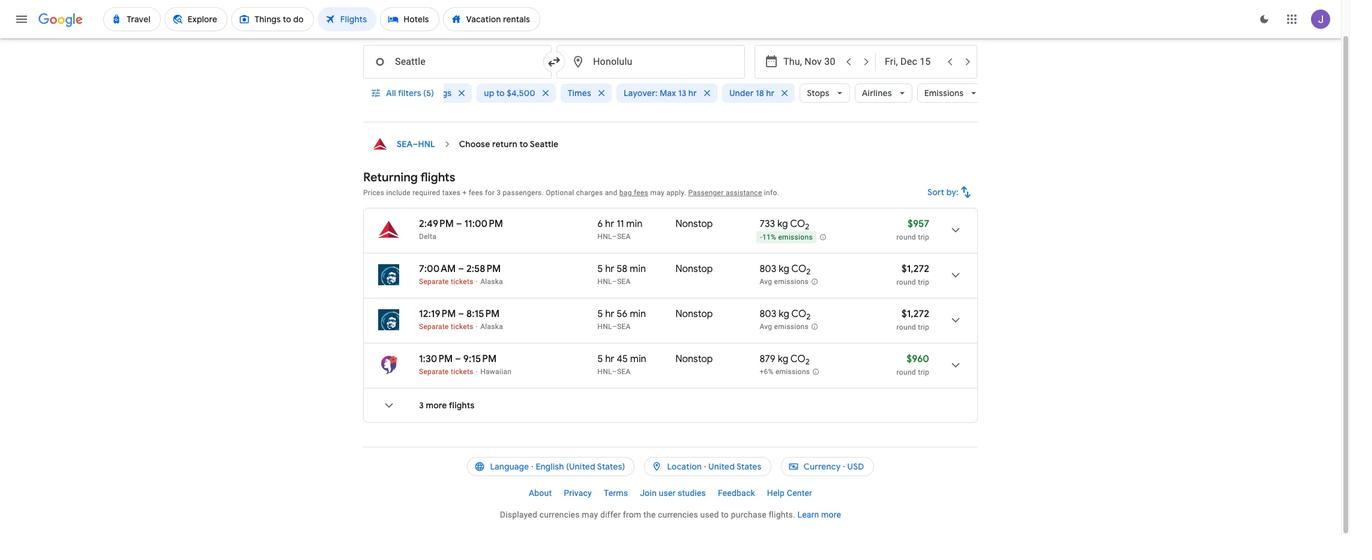 Task type: locate. For each thing, give the bounding box(es) containing it.
2 horizontal spatial 3
[[497, 189, 501, 197]]

1 horizontal spatial 3
[[470, 25, 475, 34]]

2 avg emissions from the top
[[760, 323, 809, 331]]

returning flights main content
[[363, 132, 979, 432]]

1 vertical spatial tickets
[[451, 323, 474, 331]]

separate down "1:30 pm" text box
[[419, 368, 449, 376]]

0 vertical spatial 803
[[760, 263, 777, 275]]

hnl inside 6 hr 11 min hnl – sea
[[598, 232, 613, 241]]

58
[[617, 263, 628, 275]]

emissions
[[779, 233, 813, 242], [775, 278, 809, 286], [775, 323, 809, 331], [776, 368, 811, 376]]

sea down 45
[[617, 368, 631, 376]]

3 separate tickets from the top
[[419, 368, 474, 376]]

1 trip from the top
[[919, 233, 930, 241]]

alaska for 2:58 pm
[[481, 278, 503, 286]]

$1,272 for 5 hr 56 min
[[902, 308, 930, 320]]

0 vertical spatial 5
[[598, 263, 603, 275]]

None text field
[[557, 45, 745, 79]]

hr inside 5 hr 56 min hnl – sea
[[606, 308, 615, 320]]

to inside popup button
[[497, 88, 505, 99]]

2 vertical spatial 3
[[419, 400, 424, 411]]

1  image from the top
[[476, 278, 478, 286]]

more
[[426, 400, 447, 411], [822, 510, 842, 520]]

1 avg emissions from the top
[[760, 278, 809, 286]]

1 nonstop from the top
[[676, 218, 713, 230]]

avg emissions for 5 hr 56 min
[[760, 323, 809, 331]]

hr right 6
[[606, 218, 615, 230]]

2 round from the top
[[897, 278, 917, 287]]

4 nonstop from the top
[[676, 353, 713, 365]]

bag
[[620, 189, 632, 197]]

choose
[[459, 139, 490, 150]]

round
[[897, 233, 917, 241], [897, 278, 917, 287], [897, 323, 917, 332], [897, 368, 917, 377]]

$1,272 round trip up 1272 us dollars text field
[[897, 263, 930, 287]]

2 down the -11% emissions at right
[[807, 267, 811, 277]]

separate tickets
[[419, 278, 474, 286], [419, 323, 474, 331], [419, 368, 474, 376]]

fees right +
[[469, 189, 483, 197]]

separate tickets down 12:19 pm
[[419, 323, 474, 331]]

round down 957 us dollars text box
[[897, 233, 917, 241]]

hnl down 'total duration 5 hr 45 min.' element
[[598, 368, 613, 376]]

learn
[[798, 510, 820, 520]]

0 vertical spatial separate tickets
[[419, 278, 474, 286]]

sea down the 56
[[617, 323, 631, 331]]

hr left 45
[[606, 353, 615, 365]]

kg inside 733 kg co 2
[[778, 218, 789, 230]]

2 up 879 kg co 2 at the bottom right of the page
[[807, 312, 811, 322]]

passenger assistance button
[[689, 189, 763, 197]]

avg emissions down the -11% emissions at right
[[760, 278, 809, 286]]

currencies down the join user studies link
[[658, 510, 699, 520]]

nonstop flight. element for 5 hr 45 min
[[676, 353, 713, 367]]

2 vertical spatial separate
[[419, 368, 449, 376]]

flights
[[421, 170, 456, 185], [449, 400, 475, 411]]

(united
[[566, 461, 596, 472]]

None search field
[[363, 15, 985, 123]]

min for 5 hr 58 min
[[630, 263, 646, 275]]

min right the 56
[[630, 308, 646, 320]]

kg up +6% emissions
[[778, 353, 789, 365]]

2
[[426, 88, 431, 99], [806, 222, 810, 232], [807, 267, 811, 277], [807, 312, 811, 322], [806, 357, 810, 367]]

flights up required on the left
[[421, 170, 456, 185]]

1 vertical spatial alaska
[[481, 323, 503, 331]]

separate tickets for 7:00 am
[[419, 278, 474, 286]]

1 vertical spatial $1,272
[[902, 308, 930, 320]]

hnl down total duration 5 hr 58 min. element
[[598, 278, 613, 286]]

english (united states)
[[536, 461, 626, 472]]

co up +6% emissions
[[791, 353, 806, 365]]

2 nonstop flight. element from the top
[[676, 263, 713, 277]]

1 horizontal spatial to
[[520, 139, 528, 150]]

2 up the -11% emissions at right
[[806, 222, 810, 232]]

sea down the 11
[[617, 232, 631, 241]]

nonstop
[[676, 218, 713, 230], [676, 263, 713, 275], [676, 308, 713, 320], [676, 353, 713, 365]]

$957
[[908, 218, 930, 230]]

alaska for 8:15 pm
[[481, 323, 503, 331]]

separate down departure time: 12:19 pm. text field
[[419, 323, 449, 331]]

nonstop flight. element
[[676, 218, 713, 232], [676, 263, 713, 277], [676, 308, 713, 322], [676, 353, 713, 367]]

hr right 18
[[767, 88, 775, 99]]

2 $1,272 from the top
[[902, 308, 930, 320]]

2 avg from the top
[[760, 323, 773, 331]]

nonstop for 5 hr 56 min
[[676, 308, 713, 320]]

under
[[730, 88, 754, 99]]

18
[[756, 88, 765, 99]]

alaska down '8:15 pm' text field
[[481, 323, 503, 331]]

5 left the 56
[[598, 308, 603, 320]]

to right return at the top of page
[[520, 139, 528, 150]]

1 $1,272 from the top
[[902, 263, 930, 275]]

5
[[598, 263, 603, 275], [598, 308, 603, 320], [598, 353, 603, 365]]

1 vertical spatial 803
[[760, 308, 777, 320]]

2 inside 879 kg co 2
[[806, 357, 810, 367]]

0 horizontal spatial currencies
[[540, 510, 580, 520]]

fees
[[469, 189, 483, 197], [634, 189, 649, 197]]

kg inside 879 kg co 2
[[778, 353, 789, 365]]

1 vertical spatial separate
[[419, 323, 449, 331]]

leaves daniel k. inouye international airport at 1:30 pm on friday, december 15 and arrives at seattle-tacoma international airport at 9:15 pm on friday, december 15. element
[[419, 353, 497, 365]]

$4,500
[[507, 88, 536, 99]]

emissions up 879 kg co 2 at the bottom right of the page
[[775, 323, 809, 331]]

hr for 5 hr 56 min
[[606, 308, 615, 320]]

0 vertical spatial avg emissions
[[760, 278, 809, 286]]

kg up the -11% emissions at right
[[778, 218, 789, 230]]

0 horizontal spatial to
[[497, 88, 505, 99]]

1 horizontal spatial may
[[651, 189, 665, 197]]

tickets for 2:58 pm
[[451, 278, 474, 286]]

5 hr 58 min hnl – sea
[[598, 263, 646, 286]]

2 803 kg co 2 from the top
[[760, 308, 811, 322]]

sea down 58
[[617, 278, 631, 286]]

Departure text field
[[784, 46, 839, 78]]

1 vertical spatial $1,272 round trip
[[897, 308, 930, 332]]

hr left 58
[[606, 263, 615, 275]]

total duration 5 hr 58 min. element
[[598, 263, 676, 277]]

tickets for 8:15 pm
[[451, 323, 474, 331]]

2 for 5 hr 56 min
[[807, 312, 811, 322]]

min inside 5 hr 56 min hnl – sea
[[630, 308, 646, 320]]

2 for 5 hr 45 min
[[806, 357, 810, 367]]

 image
[[476, 368, 478, 376]]

1 tickets from the top
[[451, 278, 474, 286]]

2 tickets from the top
[[451, 323, 474, 331]]

co inside 879 kg co 2
[[791, 353, 806, 365]]

2 trip from the top
[[919, 278, 930, 287]]

 image
[[476, 278, 478, 286], [476, 323, 478, 331]]

5 for 5 hr 58 min
[[598, 263, 603, 275]]

trip down $1,272 text field
[[919, 278, 930, 287]]

2:58 pm
[[467, 263, 501, 275]]

sea inside 5 hr 56 min hnl – sea
[[617, 323, 631, 331]]

round inside $960 round trip
[[897, 368, 917, 377]]

1 vertical spatial 803 kg co 2
[[760, 308, 811, 322]]

alaska down 2:58 pm text field
[[481, 278, 503, 286]]

hr inside 5 hr 58 min hnl – sea
[[606, 263, 615, 275]]

alaska
[[481, 278, 503, 286], [481, 323, 503, 331]]

803 kg co 2 up 879 kg co 2 at the bottom right of the page
[[760, 308, 811, 322]]

5 left 58
[[598, 263, 603, 275]]

12:19 pm
[[419, 308, 456, 320]]

7:00 am – 2:58 pm
[[419, 263, 501, 275]]

803 up the 879
[[760, 308, 777, 320]]

Return text field
[[885, 46, 941, 78]]

join
[[640, 488, 657, 498]]

hr left the 56
[[606, 308, 615, 320]]

0 vertical spatial $1,272
[[902, 263, 930, 275]]

states)
[[598, 461, 626, 472]]

1 horizontal spatial currencies
[[658, 510, 699, 520]]

4 nonstop flight. element from the top
[[676, 353, 713, 367]]

stops button
[[800, 79, 850, 108]]

0 vertical spatial  image
[[476, 278, 478, 286]]

min right 58
[[630, 263, 646, 275]]

co down the -11% emissions at right
[[792, 263, 807, 275]]

sea inside 5 hr 45 min hnl – sea
[[617, 368, 631, 376]]

hr inside 6 hr 11 min hnl – sea
[[606, 218, 615, 230]]

hr
[[689, 88, 697, 99], [767, 88, 775, 99], [606, 218, 615, 230], [606, 263, 615, 275], [606, 308, 615, 320], [606, 353, 615, 365]]

all
[[386, 88, 396, 99]]

0 horizontal spatial 3
[[419, 400, 424, 411]]

0 horizontal spatial may
[[582, 510, 598, 520]]

2 inside popup button
[[426, 88, 431, 99]]

0 vertical spatial to
[[497, 88, 505, 99]]

nonstop flight. element for 5 hr 58 min
[[676, 263, 713, 277]]

3 trip from the top
[[919, 323, 930, 332]]

to right used
[[722, 510, 729, 520]]

kg down the -11% emissions at right
[[779, 263, 790, 275]]

0 vertical spatial 803 kg co 2
[[760, 263, 811, 277]]

1 fees from the left
[[469, 189, 483, 197]]

3 nonstop flight. element from the top
[[676, 308, 713, 322]]

hr for 5 hr 45 min
[[606, 353, 615, 365]]

– down 45
[[613, 368, 617, 376]]

min inside 5 hr 58 min hnl – sea
[[630, 263, 646, 275]]

tickets down leaves daniel k. inouye international airport at 12:19 pm on friday, december 15 and arrives at seattle-tacoma international airport at 8:15 pm on friday, december 15. 'element'
[[451, 323, 474, 331]]

hnl inside 5 hr 58 min hnl – sea
[[598, 278, 613, 286]]

separate for 12:19 pm
[[419, 323, 449, 331]]

delta
[[419, 232, 437, 241]]

for
[[485, 189, 495, 197]]

1272 US dollars text field
[[902, 263, 930, 275]]

0 vertical spatial more
[[426, 400, 447, 411]]

hnl down 6
[[598, 232, 613, 241]]

sea up the returning flights
[[397, 139, 413, 150]]

avg emissions up 879 kg co 2 at the bottom right of the page
[[760, 323, 809, 331]]

2 5 from the top
[[598, 308, 603, 320]]

0 vertical spatial 3
[[470, 25, 475, 34]]

 image for 8:15 pm
[[476, 323, 478, 331]]

round for 6 hr 11 min
[[897, 233, 917, 241]]

2 up +6% emissions
[[806, 357, 810, 367]]

displayed
[[500, 510, 538, 520]]

min right 45
[[631, 353, 647, 365]]

3 5 from the top
[[598, 353, 603, 365]]

2 separate from the top
[[419, 323, 449, 331]]

avg
[[760, 278, 773, 286], [760, 323, 773, 331]]

hnl down total duration 5 hr 56 min. element
[[598, 323, 613, 331]]

803
[[760, 263, 777, 275], [760, 308, 777, 320]]

help center
[[768, 488, 813, 498]]

2 vertical spatial tickets
[[451, 368, 474, 376]]

2 left the bags
[[426, 88, 431, 99]]

may left apply.
[[651, 189, 665, 197]]

– down 58
[[613, 278, 617, 286]]

5 for 5 hr 45 min
[[598, 353, 603, 365]]

– inside 2:49 pm – 11:00 pm delta
[[456, 218, 462, 230]]

2 803 from the top
[[760, 308, 777, 320]]

location
[[668, 461, 702, 472]]

1 nonstop flight. element from the top
[[676, 218, 713, 232]]

1 separate from the top
[[419, 278, 449, 286]]

5 inside 5 hr 58 min hnl – sea
[[598, 263, 603, 275]]

– down the 56
[[613, 323, 617, 331]]

hnl for 6 hr 11 min
[[598, 232, 613, 241]]

1 vertical spatial flights
[[449, 400, 475, 411]]

swap origin and destination. image
[[547, 55, 562, 69]]

co up the -11% emissions at right
[[791, 218, 806, 230]]

$1,272 down $957 round trip
[[902, 263, 930, 275]]

co inside 733 kg co 2
[[791, 218, 806, 230]]

1 vertical spatial  image
[[476, 323, 478, 331]]

 image down 2:58 pm text field
[[476, 278, 478, 286]]

sea inside 6 hr 11 min hnl – sea
[[617, 232, 631, 241]]

more inside returning flights main content
[[426, 400, 447, 411]]

avg down 11%
[[760, 278, 773, 286]]

5 inside 5 hr 56 min hnl – sea
[[598, 308, 603, 320]]

803 kg co 2 for 5 hr 56 min
[[760, 308, 811, 322]]

1 horizontal spatial fees
[[634, 189, 649, 197]]

kg up 879 kg co 2 at the bottom right of the page
[[779, 308, 790, 320]]

round for 5 hr 45 min
[[897, 368, 917, 377]]

2 vertical spatial to
[[722, 510, 729, 520]]

currencies down privacy link
[[540, 510, 580, 520]]

trip for 6 hr 11 min
[[919, 233, 930, 241]]

3 round from the top
[[897, 323, 917, 332]]

$957 round trip
[[897, 218, 930, 241]]

 image for 2:58 pm
[[476, 278, 478, 286]]

may inside returning flights main content
[[651, 189, 665, 197]]

tickets down 7:00 am – 2:58 pm
[[451, 278, 474, 286]]

Arrival time: 9:15 PM. text field
[[464, 353, 497, 365]]

 image down 8:15 pm
[[476, 323, 478, 331]]

1 vertical spatial separate tickets
[[419, 323, 474, 331]]

min for 5 hr 45 min
[[631, 353, 647, 365]]

layover: max 13 hr
[[624, 88, 697, 99]]

2 $1,272 round trip from the top
[[897, 308, 930, 332]]

0 vertical spatial tickets
[[451, 278, 474, 286]]

Departure time: 12:19 PM. text field
[[419, 308, 456, 320]]

803 down 11%
[[760, 263, 777, 275]]

+6%
[[760, 368, 774, 376]]

733 kg co 2
[[760, 218, 810, 232]]

avg up the 879
[[760, 323, 773, 331]]

separate down 7:00 am
[[419, 278, 449, 286]]

1 vertical spatial may
[[582, 510, 598, 520]]

max
[[660, 88, 677, 99]]

trip for 5 hr 58 min
[[919, 278, 930, 287]]

$1,272 for 5 hr 58 min
[[902, 263, 930, 275]]

hr for 6 hr 11 min
[[606, 218, 615, 230]]

1 currencies from the left
[[540, 510, 580, 520]]

differ
[[601, 510, 621, 520]]

Departure time: 7:00 AM. text field
[[419, 263, 456, 275]]

0 vertical spatial $1,272 round trip
[[897, 263, 930, 287]]

tickets
[[451, 278, 474, 286], [451, 323, 474, 331], [451, 368, 474, 376]]

flights down 1:30 pm – 9:15 pm
[[449, 400, 475, 411]]

803 kg co 2
[[760, 263, 811, 277], [760, 308, 811, 322]]

1 vertical spatial 5
[[598, 308, 603, 320]]

4 round from the top
[[897, 368, 917, 377]]

2  image from the top
[[476, 323, 478, 331]]

803 kg co 2 down the -11% emissions at right
[[760, 263, 811, 277]]

to inside returning flights main content
[[520, 139, 528, 150]]

round down $1,272 text field
[[897, 278, 917, 287]]

leaves daniel k. inouye international airport at 2:49 pm on friday, december 15 and arrives at seattle-tacoma international airport at 11:00 pm on friday, december 15. element
[[419, 218, 503, 230]]

tickets down 1:30 pm – 9:15 pm
[[451, 368, 474, 376]]

separate for 1:30 pm
[[419, 368, 449, 376]]

2 vertical spatial separate tickets
[[419, 368, 474, 376]]

0 horizontal spatial fees
[[469, 189, 483, 197]]

more right 'learn'
[[822, 510, 842, 520]]

sort
[[928, 187, 945, 198]]

None field
[[363, 19, 446, 40], [499, 19, 560, 40], [363, 19, 446, 40], [499, 19, 560, 40]]

avg emissions
[[760, 278, 809, 286], [760, 323, 809, 331]]

2:49 pm – 11:00 pm delta
[[419, 218, 503, 241]]

– left 2:58 pm
[[458, 263, 464, 275]]

0 vertical spatial avg
[[760, 278, 773, 286]]

3 inside 3 popup button
[[470, 25, 475, 34]]

usd
[[848, 461, 865, 472]]

airlines
[[862, 88, 892, 99]]

emissions for 5 hr 56 min
[[775, 323, 809, 331]]

2 inside 733 kg co 2
[[806, 222, 810, 232]]

hnl inside 5 hr 45 min hnl – sea
[[598, 368, 613, 376]]

0 vertical spatial alaska
[[481, 278, 503, 286]]

5 for 5 hr 56 min
[[598, 308, 603, 320]]

0 vertical spatial separate
[[419, 278, 449, 286]]

separate tickets down "1:30 pm" text box
[[419, 368, 474, 376]]

hr inside 5 hr 45 min hnl – sea
[[606, 353, 615, 365]]

hnl inside 5 hr 56 min hnl – sea
[[598, 323, 613, 331]]

– left 9:15 pm text box
[[455, 353, 461, 365]]

$1,272 left flight details. leaves daniel k. inouye international airport at 12:19 pm on friday, december 15 and arrives at seattle-tacoma international airport at 8:15 pm on friday, december 15. icon
[[902, 308, 930, 320]]

emissions down 733 kg co 2
[[779, 233, 813, 242]]

round down 960 us dollars text field
[[897, 368, 917, 377]]

min inside 5 hr 45 min hnl – sea
[[631, 353, 647, 365]]

united
[[709, 461, 735, 472]]

1 avg from the top
[[760, 278, 773, 286]]

4 trip from the top
[[919, 368, 930, 377]]

hr inside layover: max 13 hr popup button
[[689, 88, 697, 99]]

trip down 960 us dollars text field
[[919, 368, 930, 377]]

803 for 5 hr 56 min
[[760, 308, 777, 320]]

0 horizontal spatial more
[[426, 400, 447, 411]]

hr inside under 18 hr popup button
[[767, 88, 775, 99]]

0 vertical spatial flights
[[421, 170, 456, 185]]

currency
[[804, 461, 841, 472]]

emissions down 879 kg co 2 at the bottom right of the page
[[776, 368, 811, 376]]

hr right 13
[[689, 88, 697, 99]]

round down 1272 us dollars text field
[[897, 323, 917, 332]]

1 vertical spatial avg emissions
[[760, 323, 809, 331]]

sea inside 5 hr 58 min hnl – sea
[[617, 278, 631, 286]]

3 separate from the top
[[419, 368, 449, 376]]

more down "1:30 pm" text box
[[426, 400, 447, 411]]

5 left 45
[[598, 353, 603, 365]]

1 $1,272 round trip from the top
[[897, 263, 930, 287]]

None text field
[[363, 45, 552, 79]]

trip down 1272 us dollars text field
[[919, 323, 930, 332]]

co
[[791, 218, 806, 230], [792, 263, 807, 275], [792, 308, 807, 320], [791, 353, 806, 365]]

bag fees button
[[620, 189, 649, 197]]

1 round from the top
[[897, 233, 917, 241]]

5 inside 5 hr 45 min hnl – sea
[[598, 353, 603, 365]]

min inside 6 hr 11 min hnl – sea
[[627, 218, 643, 230]]

3 tickets from the top
[[451, 368, 474, 376]]

emissions down the -11% emissions at right
[[775, 278, 809, 286]]

1 vertical spatial avg
[[760, 323, 773, 331]]

trip down 957 us dollars text box
[[919, 233, 930, 241]]

separate tickets down 7:00 am
[[419, 278, 474, 286]]

1 alaska from the top
[[481, 278, 503, 286]]

2 vertical spatial 5
[[598, 353, 603, 365]]

to right up
[[497, 88, 505, 99]]

min for 5 hr 56 min
[[630, 308, 646, 320]]

min for 6 hr 11 min
[[627, 218, 643, 230]]

round inside $957 round trip
[[897, 233, 917, 241]]

fees right bag
[[634, 189, 649, 197]]

hnl
[[418, 139, 435, 150], [598, 232, 613, 241], [598, 278, 613, 286], [598, 323, 613, 331], [598, 368, 613, 376]]

trip inside $960 round trip
[[919, 368, 930, 377]]

leaves daniel k. inouye international airport at 7:00 am on friday, december 15 and arrives at seattle-tacoma international airport at 2:58 pm on friday, december 15. element
[[419, 263, 501, 275]]

sea
[[397, 139, 413, 150], [617, 232, 631, 241], [617, 278, 631, 286], [617, 323, 631, 331], [617, 368, 631, 376]]

from
[[623, 510, 642, 520]]

1 vertical spatial to
[[520, 139, 528, 150]]

hnl up the returning flights
[[418, 139, 435, 150]]

2 nonstop from the top
[[676, 263, 713, 275]]

2 bags button
[[419, 79, 472, 108]]

$1,272 round trip
[[897, 263, 930, 287], [897, 308, 930, 332]]

1 803 from the top
[[760, 263, 777, 275]]

trip inside $957 round trip
[[919, 233, 930, 241]]

1 803 kg co 2 from the top
[[760, 263, 811, 277]]

– down the 11
[[613, 232, 617, 241]]

1 separate tickets from the top
[[419, 278, 474, 286]]

– right "2:49 pm"
[[456, 218, 462, 230]]

united states
[[709, 461, 762, 472]]

may left "differ"
[[582, 510, 598, 520]]

3 nonstop from the top
[[676, 308, 713, 320]]

1 horizontal spatial more
[[822, 510, 842, 520]]

round for 5 hr 58 min
[[897, 278, 917, 287]]

0 vertical spatial may
[[651, 189, 665, 197]]

optional
[[546, 189, 575, 197]]

2 for 6 hr 11 min
[[806, 222, 810, 232]]

6
[[598, 218, 603, 230]]

2 fees from the left
[[634, 189, 649, 197]]

803 kg co 2 for 5 hr 58 min
[[760, 263, 811, 277]]

$1,272 round trip up "$960" on the right bottom of page
[[897, 308, 930, 332]]

min right the 11
[[627, 218, 643, 230]]

1 5 from the top
[[598, 263, 603, 275]]

co up 879 kg co 2 at the bottom right of the page
[[792, 308, 807, 320]]

all filters (5) button
[[363, 79, 444, 108]]

2 alaska from the top
[[481, 323, 503, 331]]

$1,272
[[902, 263, 930, 275], [902, 308, 930, 320]]

2 separate tickets from the top
[[419, 323, 474, 331]]



Task type: vqa. For each thing, say whether or not it's contained in the screenshot.
from
yes



Task type: describe. For each thing, give the bounding box(es) containing it.
emissions for 5 hr 45 min
[[776, 368, 811, 376]]

separate tickets for 12:19 pm
[[419, 323, 474, 331]]

separate for 7:00 am
[[419, 278, 449, 286]]

language
[[490, 461, 529, 472]]

trip for 5 hr 56 min
[[919, 323, 930, 332]]

(5)
[[424, 88, 434, 99]]

co for 5 hr 56 min
[[792, 308, 807, 320]]

separate tickets for 1:30 pm
[[419, 368, 474, 376]]

8:15 pm
[[467, 308, 500, 320]]

none text field inside search field
[[557, 45, 745, 79]]

sort by: button
[[923, 178, 979, 207]]

assistance
[[726, 189, 763, 197]]

5 hr 56 min hnl – sea
[[598, 308, 646, 331]]

2 for 5 hr 58 min
[[807, 267, 811, 277]]

sea for 6 hr 11 min
[[617, 232, 631, 241]]

960 US dollars text field
[[907, 353, 930, 365]]

flights.
[[769, 510, 796, 520]]

none search field containing all filters (5)
[[363, 15, 985, 123]]

total duration 6 hr 11 min. element
[[598, 218, 676, 232]]

by:
[[947, 187, 959, 198]]

hawaiian
[[481, 368, 512, 376]]

hnl for 5 hr 56 min
[[598, 323, 613, 331]]

and
[[605, 189, 618, 197]]

charges
[[576, 189, 603, 197]]

times
[[568, 88, 592, 99]]

all filters (5)
[[386, 88, 434, 99]]

-
[[761, 233, 763, 242]]

flight details. leaves daniel k. inouye international airport at 2:49 pm on friday, december 15 and arrives at seattle-tacoma international airport at 11:00 pm on friday, december 15. image
[[942, 216, 971, 244]]

center
[[787, 488, 813, 498]]

– up the returning flights
[[413, 139, 418, 150]]

nonstop for 6 hr 11 min
[[676, 218, 713, 230]]

11%
[[763, 233, 777, 242]]

trip for 5 hr 45 min
[[919, 368, 930, 377]]

feedback link
[[712, 484, 762, 503]]

about
[[529, 488, 552, 498]]

about link
[[523, 484, 558, 503]]

help center link
[[762, 484, 819, 503]]

-11% emissions
[[761, 233, 813, 242]]

kg for 5 hr 56 min
[[779, 308, 790, 320]]

emissions for 5 hr 58 min
[[775, 278, 809, 286]]

tickets for 9:15 pm
[[451, 368, 474, 376]]

under 18 hr button
[[723, 79, 795, 108]]

– left '8:15 pm' text field
[[458, 308, 464, 320]]

957 US dollars text field
[[908, 218, 930, 230]]

purchase
[[731, 510, 767, 520]]

returning flights
[[363, 170, 456, 185]]

join user studies link
[[634, 484, 712, 503]]

flight details. leaves daniel k. inouye international airport at 7:00 am on friday, december 15 and arrives at seattle-tacoma international airport at 2:58 pm on friday, december 15. image
[[942, 261, 971, 290]]

– inside 5 hr 45 min hnl – sea
[[613, 368, 617, 376]]

co for 5 hr 45 min
[[791, 353, 806, 365]]

bags
[[433, 88, 452, 99]]

passenger
[[689, 189, 724, 197]]

prices include required taxes + fees for 3 passengers. optional charges and bag fees may apply. passenger assistance
[[363, 189, 763, 197]]

choose return to seattle
[[459, 139, 559, 150]]

879
[[760, 353, 776, 365]]

+
[[463, 189, 467, 197]]

co for 5 hr 58 min
[[792, 263, 807, 275]]

airlines button
[[855, 79, 913, 108]]

seattle
[[530, 139, 559, 150]]

avg for 5 hr 56 min
[[760, 323, 773, 331]]

passengers.
[[503, 189, 544, 197]]

required
[[413, 189, 441, 197]]

13
[[679, 88, 687, 99]]

nonstop flight. element for 5 hr 56 min
[[676, 308, 713, 322]]

2 currencies from the left
[[658, 510, 699, 520]]

used
[[701, 510, 719, 520]]

english
[[536, 461, 564, 472]]

Departure time: 1:30 PM. text field
[[419, 353, 453, 365]]

1:30 pm
[[419, 353, 453, 365]]

emissions
[[925, 88, 964, 99]]

stops
[[807, 88, 830, 99]]

6 hr 11 min hnl – sea
[[598, 218, 643, 241]]

12:19 pm – 8:15 pm
[[419, 308, 500, 320]]

main menu image
[[14, 12, 29, 26]]

$1,272 round trip for 5 hr 56 min
[[897, 308, 930, 332]]

privacy link
[[558, 484, 598, 503]]

kg for 5 hr 45 min
[[778, 353, 789, 365]]

9:15 pm
[[464, 353, 497, 365]]

Departure time: 2:49 PM. text field
[[419, 218, 454, 230]]

733
[[760, 218, 776, 230]]

879 kg co 2
[[760, 353, 810, 367]]

$1,272 round trip for 5 hr 58 min
[[897, 263, 930, 287]]

help
[[768, 488, 785, 498]]

sea – hnl
[[397, 139, 435, 150]]

avg emissions for 5 hr 58 min
[[760, 278, 809, 286]]

hnl for 5 hr 58 min
[[598, 278, 613, 286]]

sort by:
[[928, 187, 959, 198]]

sea for 5 hr 58 min
[[617, 278, 631, 286]]

leaves daniel k. inouye international airport at 12:19 pm on friday, december 15 and arrives at seattle-tacoma international airport at 8:15 pm on friday, december 15. element
[[419, 308, 500, 320]]

11
[[617, 218, 624, 230]]

1 vertical spatial more
[[822, 510, 842, 520]]

1 vertical spatial 3
[[497, 189, 501, 197]]

up to $4,500
[[484, 88, 536, 99]]

apply.
[[667, 189, 687, 197]]

1272 US dollars text field
[[902, 308, 930, 320]]

56
[[617, 308, 628, 320]]

$960 round trip
[[897, 353, 930, 377]]

– inside 5 hr 56 min hnl – sea
[[613, 323, 617, 331]]

emissions button
[[918, 79, 985, 108]]

round for 5 hr 56 min
[[897, 323, 917, 332]]

join user studies
[[640, 488, 706, 498]]

3 for 3 more flights
[[419, 400, 424, 411]]

layover: max 13 hr button
[[617, 79, 718, 108]]

learn more link
[[798, 510, 842, 520]]

flight details. leaves daniel k. inouye international airport at 1:30 pm on friday, december 15 and arrives at seattle-tacoma international airport at 9:15 pm on friday, december 15. image
[[942, 351, 971, 380]]

change appearance image
[[1251, 5, 1279, 34]]

– inside 5 hr 58 min hnl – sea
[[613, 278, 617, 286]]

return
[[493, 139, 518, 150]]

hr for 5 hr 58 min
[[606, 263, 615, 275]]

Arrival time: 8:15 PM. text field
[[467, 308, 500, 320]]

nonstop for 5 hr 58 min
[[676, 263, 713, 275]]

terms link
[[598, 484, 634, 503]]

– inside 6 hr 11 min hnl – sea
[[613, 232, 617, 241]]

3 button
[[448, 15, 496, 44]]

flight details. leaves daniel k. inouye international airport at 12:19 pm on friday, december 15 and arrives at seattle-tacoma international airport at 8:15 pm on friday, december 15. image
[[942, 306, 971, 335]]

2:49 pm
[[419, 218, 454, 230]]

prices
[[363, 189, 385, 197]]

45
[[617, 353, 628, 365]]

total duration 5 hr 56 min. element
[[598, 308, 676, 322]]

displayed currencies may differ from the currencies used to purchase flights. learn more
[[500, 510, 842, 520]]

taxes
[[443, 189, 461, 197]]

Arrival time: 11:00 PM. text field
[[465, 218, 503, 230]]

nonstop flight. element for 6 hr 11 min
[[676, 218, 713, 232]]

total duration 5 hr 45 min. element
[[598, 353, 676, 367]]

co for 6 hr 11 min
[[791, 218, 806, 230]]

2 horizontal spatial to
[[722, 510, 729, 520]]

3 for 3
[[470, 25, 475, 34]]

sea for 5 hr 45 min
[[617, 368, 631, 376]]

up to $4,500 button
[[477, 79, 556, 108]]

kg for 5 hr 58 min
[[779, 263, 790, 275]]

2 bags
[[426, 88, 452, 99]]

Arrival time: 2:58 PM. text field
[[467, 263, 501, 275]]

sea for 5 hr 56 min
[[617, 323, 631, 331]]

+6% emissions
[[760, 368, 811, 376]]

avg for 5 hr 58 min
[[760, 278, 773, 286]]

3 more flights
[[419, 400, 475, 411]]

3 more flights image
[[375, 391, 404, 420]]

feedback
[[718, 488, 755, 498]]

layover:
[[624, 88, 658, 99]]

the
[[644, 510, 656, 520]]

hnl for 5 hr 45 min
[[598, 368, 613, 376]]

nonstop for 5 hr 45 min
[[676, 353, 713, 365]]

returning
[[363, 170, 418, 185]]

kg for 6 hr 11 min
[[778, 218, 789, 230]]

803 for 5 hr 58 min
[[760, 263, 777, 275]]



